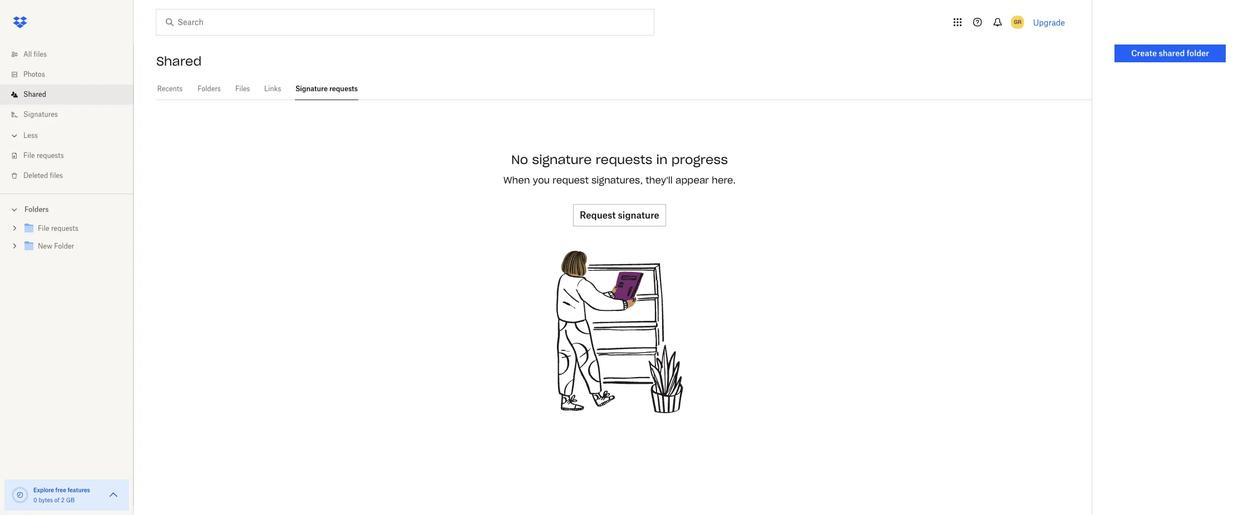 Task type: describe. For each thing, give the bounding box(es) containing it.
shared link
[[9, 85, 134, 105]]

deleted files
[[23, 171, 63, 180]]

recents link
[[156, 78, 183, 98]]

requests inside group
[[51, 224, 78, 233]]

less
[[23, 131, 38, 140]]

when you request signatures, they'll appear here.
[[503, 175, 736, 186]]

in
[[656, 152, 668, 168]]

free
[[55, 487, 66, 494]]

links link
[[264, 78, 282, 98]]

all files link
[[9, 45, 134, 65]]

0
[[33, 497, 37, 504]]

gr button
[[1009, 13, 1026, 31]]

files
[[235, 85, 250, 93]]

group containing file requests
[[0, 218, 134, 264]]

they'll
[[646, 175, 673, 186]]

of
[[54, 497, 60, 504]]

0 vertical spatial file requests link
[[9, 146, 134, 166]]

new folder
[[38, 242, 74, 250]]

photos
[[23, 70, 45, 78]]

deleted files link
[[9, 166, 134, 186]]

when
[[503, 175, 530, 186]]

2
[[61, 497, 65, 504]]

requests inside 'signature requests' link
[[329, 85, 358, 93]]

explore free features 0 bytes of 2 gb
[[33, 487, 90, 504]]

signature
[[295, 85, 328, 93]]

recents
[[157, 85, 183, 93]]

folder
[[54, 242, 74, 250]]

features
[[68, 487, 90, 494]]

files link
[[235, 78, 250, 98]]

you
[[533, 175, 550, 186]]

file requests inside list
[[23, 151, 64, 160]]

0 vertical spatial file
[[23, 151, 35, 160]]

create shared folder
[[1131, 48, 1209, 58]]

request signature
[[580, 210, 659, 221]]

files for deleted files
[[50, 171, 63, 180]]

dropbox image
[[9, 11, 31, 33]]

requests up deleted files
[[37, 151, 64, 160]]

1 horizontal spatial folders
[[198, 85, 221, 93]]

shared list item
[[0, 85, 134, 105]]

quota usage element
[[11, 486, 29, 504]]

gb
[[66, 497, 75, 504]]

no
[[511, 152, 528, 168]]

signatures link
[[9, 105, 134, 125]]

files for all files
[[34, 50, 47, 58]]

signatures,
[[592, 175, 643, 186]]

create shared folder button
[[1115, 45, 1226, 62]]



Task type: locate. For each thing, give the bounding box(es) containing it.
file requests link up new folder link
[[22, 221, 125, 236]]

shared down photos
[[23, 90, 46, 98]]

file requests up deleted files
[[23, 151, 64, 160]]

folders down deleted
[[24, 205, 49, 214]]

progress
[[672, 152, 728, 168]]

folders link
[[197, 78, 222, 98]]

1 vertical spatial files
[[50, 171, 63, 180]]

list containing all files
[[0, 38, 134, 194]]

upgrade link
[[1033, 18, 1065, 27]]

folders button
[[0, 201, 134, 218]]

signature requests
[[295, 85, 358, 93]]

1 vertical spatial file requests link
[[22, 221, 125, 236]]

deleted
[[23, 171, 48, 180]]

files right deleted
[[50, 171, 63, 180]]

no signature requests in progress
[[511, 152, 728, 168]]

request
[[580, 210, 616, 221]]

signatures
[[23, 110, 58, 119]]

0 horizontal spatial file
[[23, 151, 35, 160]]

request
[[553, 175, 589, 186]]

links
[[264, 85, 281, 93]]

request signature button
[[573, 204, 666, 227]]

folder
[[1187, 48, 1209, 58]]

explore
[[33, 487, 54, 494]]

file inside group
[[38, 224, 49, 233]]

folders
[[198, 85, 221, 93], [24, 205, 49, 214]]

signature up request
[[532, 152, 592, 168]]

Search text field
[[177, 16, 631, 28]]

file up new
[[38, 224, 49, 233]]

new folder link
[[22, 239, 125, 254]]

1 vertical spatial file requests
[[38, 224, 78, 233]]

tab list containing recents
[[156, 78, 1092, 100]]

signature requests link
[[295, 78, 358, 98]]

gr
[[1014, 18, 1021, 26]]

1 vertical spatial file
[[38, 224, 49, 233]]

file requests
[[23, 151, 64, 160], [38, 224, 78, 233]]

signature
[[532, 152, 592, 168], [618, 210, 659, 221]]

requests up folder
[[51, 224, 78, 233]]

0 vertical spatial file requests
[[23, 151, 64, 160]]

upgrade
[[1033, 18, 1065, 27]]

file requests up the new folder at the top of page
[[38, 224, 78, 233]]

list
[[0, 38, 134, 194]]

less image
[[9, 130, 20, 141]]

create
[[1131, 48, 1157, 58]]

1 horizontal spatial files
[[50, 171, 63, 180]]

file requests link up deleted files
[[9, 146, 134, 166]]

file requests inside group
[[38, 224, 78, 233]]

all files
[[23, 50, 47, 58]]

0 horizontal spatial shared
[[23, 90, 46, 98]]

all
[[23, 50, 32, 58]]

1 vertical spatial shared
[[23, 90, 46, 98]]

1 vertical spatial signature
[[618, 210, 659, 221]]

shared
[[156, 53, 202, 69], [23, 90, 46, 98]]

file
[[23, 151, 35, 160], [38, 224, 49, 233]]

illustration of an empty shelf image
[[536, 249, 703, 416]]

requests right signature
[[329, 85, 358, 93]]

requests
[[329, 85, 358, 93], [37, 151, 64, 160], [596, 152, 652, 168], [51, 224, 78, 233]]

new
[[38, 242, 52, 250]]

requests up when you request signatures, they'll appear here.
[[596, 152, 652, 168]]

signature for no
[[532, 152, 592, 168]]

photos link
[[9, 65, 134, 85]]

group
[[0, 218, 134, 264]]

0 vertical spatial folders
[[198, 85, 221, 93]]

0 horizontal spatial files
[[34, 50, 47, 58]]

files right all
[[34, 50, 47, 58]]

signature inside 'button'
[[618, 210, 659, 221]]

signature for request
[[618, 210, 659, 221]]

shared up recents link
[[156, 53, 202, 69]]

0 horizontal spatial folders
[[24, 205, 49, 214]]

folders inside button
[[24, 205, 49, 214]]

1 vertical spatial folders
[[24, 205, 49, 214]]

0 vertical spatial shared
[[156, 53, 202, 69]]

shared
[[1159, 48, 1185, 58]]

1 horizontal spatial shared
[[156, 53, 202, 69]]

bytes
[[39, 497, 53, 504]]

file requests link
[[9, 146, 134, 166], [22, 221, 125, 236]]

0 vertical spatial signature
[[532, 152, 592, 168]]

0 horizontal spatial signature
[[532, 152, 592, 168]]

file down less
[[23, 151, 35, 160]]

files
[[34, 50, 47, 58], [50, 171, 63, 180]]

appear
[[675, 175, 709, 186]]

folders left files
[[198, 85, 221, 93]]

1 horizontal spatial signature
[[618, 210, 659, 221]]

0 vertical spatial files
[[34, 50, 47, 58]]

tab list
[[156, 78, 1092, 100]]

1 horizontal spatial file
[[38, 224, 49, 233]]

shared inside list item
[[23, 90, 46, 98]]

here.
[[712, 175, 736, 186]]

signature down when you request signatures, they'll appear here.
[[618, 210, 659, 221]]



Task type: vqa. For each thing, say whether or not it's contained in the screenshot.
IN
yes



